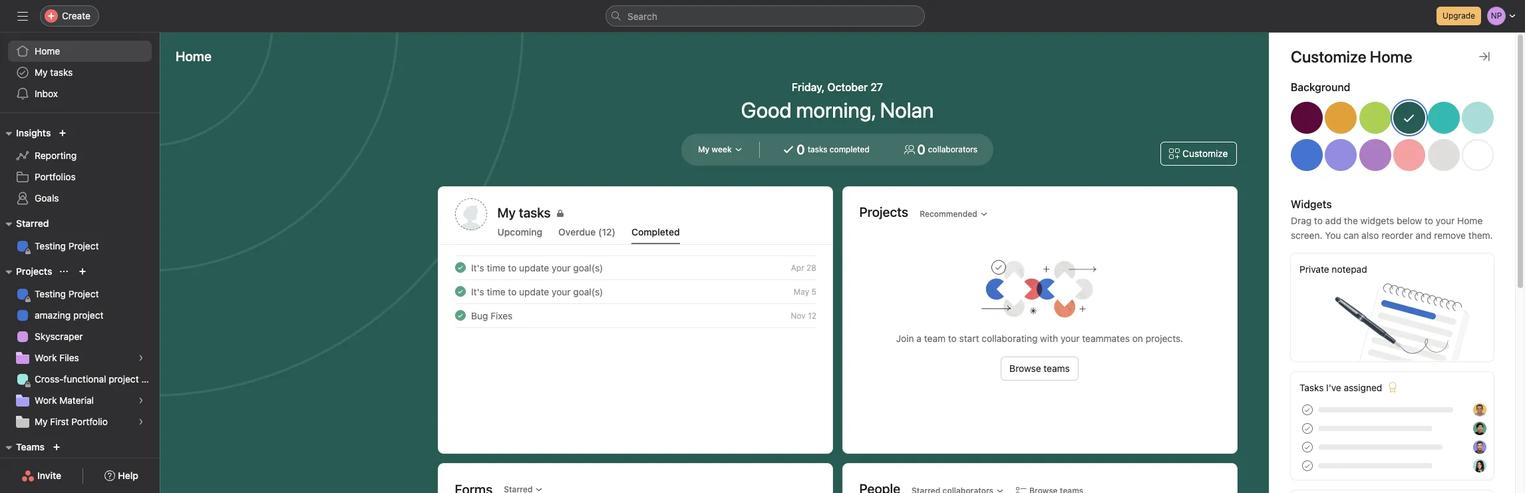 Task type: locate. For each thing, give the bounding box(es) containing it.
testing
[[35, 240, 66, 252], [35, 288, 66, 300]]

2 vertical spatial completed image
[[452, 308, 468, 324]]

0 vertical spatial testing
[[35, 240, 66, 252]]

0 vertical spatial tasks
[[50, 67, 73, 78]]

2 testing from the top
[[35, 288, 66, 300]]

12
[[808, 311, 816, 321]]

my left week
[[698, 144, 710, 154]]

1 goal(s) from the top
[[573, 262, 603, 273]]

widgets
[[1361, 215, 1395, 226]]

1 vertical spatial it's
[[471, 286, 484, 297]]

testing up amazing
[[35, 288, 66, 300]]

time for may
[[487, 286, 505, 297]]

i've
[[1327, 382, 1342, 393]]

goal(s)
[[573, 262, 603, 273], [573, 286, 603, 297]]

help
[[118, 470, 138, 481]]

projects left recommended
[[860, 204, 909, 219]]

2 completed image from the top
[[452, 284, 468, 300]]

1 horizontal spatial project
[[109, 373, 139, 385]]

0 left collaborators
[[918, 142, 926, 157]]

update for may 5
[[519, 286, 549, 297]]

teams
[[16, 441, 45, 453]]

reorder
[[1382, 230, 1414, 241]]

1 0 from the left
[[797, 142, 805, 157]]

to left start
[[949, 333, 957, 344]]

my inside global element
[[35, 67, 48, 78]]

my up inbox
[[35, 67, 48, 78]]

3 completed checkbox from the top
[[452, 308, 468, 324]]

home inside the drag to add the widgets below to your home screen. you can also reorder and remove them.
[[1458, 215, 1483, 226]]

0 vertical spatial my
[[35, 67, 48, 78]]

project inside starred element
[[68, 240, 99, 252]]

0 for tasks completed
[[797, 142, 805, 157]]

friday, october 27 good morning, nolan
[[741, 81, 934, 122]]

work down cross-
[[35, 395, 57, 406]]

27
[[871, 81, 883, 93]]

work for work material
[[35, 395, 57, 406]]

project up 'skyscraper' link
[[73, 310, 103, 321]]

time up bug fixes
[[487, 286, 505, 297]]

insights
[[16, 127, 51, 138]]

invite
[[37, 470, 61, 481]]

apr 28 button
[[791, 263, 816, 273]]

1 horizontal spatial tasks
[[808, 144, 828, 154]]

2 completed checkbox from the top
[[452, 284, 468, 300]]

fixes
[[490, 310, 512, 321]]

1 vertical spatial project
[[68, 288, 99, 300]]

0 vertical spatial testing project link
[[8, 236, 152, 257]]

tasks completed
[[808, 144, 870, 154]]

2 work from the top
[[35, 395, 57, 406]]

completed image for nov 12
[[452, 308, 468, 324]]

2 it's from the top
[[471, 286, 484, 297]]

add
[[1326, 215, 1342, 226]]

it's for may
[[471, 286, 484, 297]]

show options, current sort, top image
[[60, 268, 68, 276]]

reporting link
[[8, 145, 152, 166]]

1 testing project link from the top
[[8, 236, 152, 257]]

work material link
[[8, 390, 152, 411]]

2 time from the top
[[487, 286, 505, 297]]

0 vertical spatial project
[[68, 240, 99, 252]]

completed image for may 5
[[452, 284, 468, 300]]

0 vertical spatial it's time to update your goal(s)
[[471, 262, 603, 273]]

work up cross-
[[35, 352, 57, 363]]

remove
[[1435, 230, 1467, 241]]

recommended button
[[914, 205, 994, 223]]

1 testing project from the top
[[35, 240, 99, 252]]

1 vertical spatial tasks
[[808, 144, 828, 154]]

below
[[1397, 215, 1423, 226]]

1 completed checkbox from the top
[[452, 260, 468, 276]]

2 it's time to update your goal(s) from the top
[[471, 286, 603, 297]]

new project or portfolio image
[[79, 268, 87, 276]]

home
[[35, 45, 60, 57], [176, 49, 212, 64], [1458, 215, 1483, 226]]

goals
[[35, 192, 59, 204]]

tasks i've assigned
[[1300, 382, 1383, 393]]

collaborating
[[982, 333, 1038, 344]]

testing project up "show options, current sort, top" image
[[35, 240, 99, 252]]

my for my tasks
[[35, 67, 48, 78]]

tasks up inbox
[[50, 67, 73, 78]]

1 vertical spatial projects
[[16, 266, 52, 277]]

project up new project or portfolio icon
[[68, 240, 99, 252]]

2 vertical spatial my
[[35, 416, 48, 427]]

0 vertical spatial projects
[[860, 204, 909, 219]]

work for work files
[[35, 352, 57, 363]]

0 vertical spatial project
[[73, 310, 103, 321]]

upcoming
[[498, 226, 543, 238]]

Search tasks, projects, and more text field
[[606, 5, 925, 27]]

goals link
[[8, 188, 152, 209]]

testing project inside starred element
[[35, 240, 99, 252]]

it's
[[471, 262, 484, 273], [471, 286, 484, 297]]

2 project from the top
[[68, 288, 99, 300]]

1 project from the top
[[68, 240, 99, 252]]

time
[[487, 262, 505, 273], [487, 286, 505, 297]]

0 horizontal spatial project
[[73, 310, 103, 321]]

project up amazing project "link" at the bottom left of the page
[[68, 288, 99, 300]]

2 vertical spatial completed checkbox
[[452, 308, 468, 324]]

with
[[1041, 333, 1059, 344]]

the
[[1345, 215, 1359, 226]]

1 vertical spatial completed checkbox
[[452, 284, 468, 300]]

completed button
[[632, 226, 680, 244]]

testing project link
[[8, 236, 152, 257], [8, 284, 152, 305]]

my inside dropdown button
[[698, 144, 710, 154]]

0 vertical spatial testing project
[[35, 240, 99, 252]]

0 for collaborators
[[918, 142, 926, 157]]

1 vertical spatial completed image
[[452, 284, 468, 300]]

testing project link up new project or portfolio icon
[[8, 236, 152, 257]]

1 vertical spatial update
[[519, 286, 549, 297]]

testing project link down new project or portfolio icon
[[8, 284, 152, 305]]

(12)
[[599, 226, 616, 238]]

customize
[[1183, 148, 1229, 159]]

browse teams image
[[53, 443, 61, 451]]

plan
[[141, 373, 160, 385]]

0 horizontal spatial home
[[35, 45, 60, 57]]

update
[[519, 262, 549, 273], [519, 286, 549, 297]]

time for apr
[[487, 262, 505, 273]]

0
[[797, 142, 805, 157], [918, 142, 926, 157]]

0 vertical spatial time
[[487, 262, 505, 273]]

1 it's time to update your goal(s) from the top
[[471, 262, 603, 273]]

upgrade
[[1443, 11, 1476, 21]]

may 5
[[794, 287, 816, 297]]

morning,
[[797, 97, 876, 122]]

2 update from the top
[[519, 286, 549, 297]]

1 vertical spatial my
[[698, 144, 710, 154]]

testing project up 'amazing project' on the bottom left
[[35, 288, 99, 300]]

it's time to update your goal(s) for may 5
[[471, 286, 603, 297]]

cross-functional project plan
[[35, 373, 160, 385]]

testing project inside projects element
[[35, 288, 99, 300]]

my left first
[[35, 416, 48, 427]]

my inside projects element
[[35, 416, 48, 427]]

inbox
[[35, 88, 58, 99]]

0 left tasks completed
[[797, 142, 805, 157]]

2 goal(s) from the top
[[573, 286, 603, 297]]

1 horizontal spatial projects
[[860, 204, 909, 219]]

2 testing project link from the top
[[8, 284, 152, 305]]

1 horizontal spatial 0
[[918, 142, 926, 157]]

it's time to update your goal(s) up fixes
[[471, 286, 603, 297]]

projects left "show options, current sort, top" image
[[16, 266, 52, 277]]

1 vertical spatial project
[[109, 373, 139, 385]]

1 vertical spatial testing
[[35, 288, 66, 300]]

see details, work files image
[[137, 354, 145, 362]]

0 horizontal spatial 0
[[797, 142, 805, 157]]

0 vertical spatial completed checkbox
[[452, 260, 468, 276]]

1 vertical spatial it's time to update your goal(s)
[[471, 286, 603, 297]]

invite button
[[13, 464, 70, 488]]

0 vertical spatial it's
[[471, 262, 484, 273]]

Completed checkbox
[[452, 260, 468, 276], [452, 284, 468, 300], [452, 308, 468, 324]]

my tasks link
[[8, 62, 152, 83]]

0 horizontal spatial projects
[[16, 266, 52, 277]]

0 vertical spatial goal(s)
[[573, 262, 603, 273]]

my for my first portfolio
[[35, 416, 48, 427]]

2 0 from the left
[[918, 142, 926, 157]]

1 vertical spatial testing project
[[35, 288, 99, 300]]

your inside the drag to add the widgets below to your home screen. you can also reorder and remove them.
[[1436, 215, 1455, 226]]

time down upcoming button
[[487, 262, 505, 273]]

0 vertical spatial update
[[519, 262, 549, 273]]

1 testing from the top
[[35, 240, 66, 252]]

starred
[[16, 218, 49, 229]]

tasks
[[50, 67, 73, 78], [808, 144, 828, 154]]

work material
[[35, 395, 94, 406]]

2 horizontal spatial home
[[1458, 215, 1483, 226]]

join
[[897, 333, 914, 344]]

2 testing project from the top
[[35, 288, 99, 300]]

to up fixes
[[508, 286, 517, 297]]

your
[[1436, 215, 1455, 226], [552, 262, 571, 273], [552, 286, 571, 297], [1061, 333, 1080, 344]]

also
[[1362, 230, 1380, 241]]

1 vertical spatial goal(s)
[[573, 286, 603, 297]]

home inside global element
[[35, 45, 60, 57]]

cross-functional project plan link
[[8, 369, 160, 390]]

my tasks
[[35, 67, 73, 78]]

0 vertical spatial work
[[35, 352, 57, 363]]

overdue (12)
[[559, 226, 616, 238]]

background option group
[[1291, 102, 1495, 176]]

projects
[[860, 204, 909, 219], [16, 266, 52, 277]]

1 work from the top
[[35, 352, 57, 363]]

tasks left completed
[[808, 144, 828, 154]]

0 vertical spatial completed image
[[452, 260, 468, 276]]

project inside amazing project "link"
[[73, 310, 103, 321]]

3 completed image from the top
[[452, 308, 468, 324]]

1 completed image from the top
[[452, 260, 468, 276]]

1 vertical spatial time
[[487, 286, 505, 297]]

testing down 'starred' on the top of the page
[[35, 240, 66, 252]]

completed image
[[452, 260, 468, 276], [452, 284, 468, 300], [452, 308, 468, 324]]

1 vertical spatial work
[[35, 395, 57, 406]]

background
[[1291, 81, 1351, 93]]

recommended
[[920, 209, 978, 219]]

1 it's from the top
[[471, 262, 484, 273]]

project
[[68, 240, 99, 252], [68, 288, 99, 300]]

project inside cross-functional project plan link
[[109, 373, 139, 385]]

assigned
[[1344, 382, 1383, 393]]

it's time to update your goal(s) down upcoming button
[[471, 262, 603, 273]]

1 update from the top
[[519, 262, 549, 273]]

goal(s) for may
[[573, 286, 603, 297]]

1 time from the top
[[487, 262, 505, 273]]

join a team to start collaborating with your teammates on projects.
[[897, 333, 1184, 344]]

can
[[1344, 230, 1360, 241]]

1 vertical spatial testing project link
[[8, 284, 152, 305]]

project left plan
[[109, 373, 139, 385]]

0 horizontal spatial tasks
[[50, 67, 73, 78]]



Task type: vqa. For each thing, say whether or not it's contained in the screenshot.
Create
yes



Task type: describe. For each thing, give the bounding box(es) containing it.
work files
[[35, 352, 79, 363]]

private
[[1300, 264, 1330, 275]]

nov
[[791, 311, 806, 321]]

browse teams
[[1010, 363, 1070, 374]]

completed
[[632, 226, 680, 238]]

portfolios link
[[8, 166, 152, 188]]

testing project link inside starred element
[[8, 236, 152, 257]]

amazing project
[[35, 310, 103, 321]]

overdue (12) button
[[559, 226, 616, 244]]

functional
[[63, 373, 106, 385]]

inbox link
[[8, 83, 152, 105]]

see details, my first portfolio image
[[137, 418, 145, 426]]

good
[[741, 97, 792, 122]]

insights button
[[0, 125, 51, 141]]

screen.
[[1291, 230, 1323, 241]]

portfolios
[[35, 171, 76, 182]]

to down upcoming button
[[508, 262, 517, 273]]

apr
[[791, 263, 804, 273]]

bug fixes
[[471, 310, 512, 321]]

on projects.
[[1133, 333, 1184, 344]]

bug
[[471, 310, 488, 321]]

and
[[1416, 230, 1432, 241]]

projects inside dropdown button
[[16, 266, 52, 277]]

skyscraper
[[35, 331, 83, 342]]

completed checkbox for nov 12
[[452, 308, 468, 324]]

tasks
[[1300, 382, 1324, 393]]

friday,
[[792, 81, 825, 93]]

material
[[59, 395, 94, 406]]

add profile photo image
[[455, 198, 487, 230]]

reporting
[[35, 150, 77, 161]]

browse
[[1010, 363, 1042, 374]]

first
[[50, 416, 69, 427]]

team
[[925, 333, 946, 344]]

nov 12 button
[[791, 311, 816, 321]]

completed
[[830, 144, 870, 154]]

completed image for apr 28
[[452, 260, 468, 276]]

notepad
[[1332, 264, 1368, 275]]

my first portfolio
[[35, 416, 108, 427]]

my tasks
[[498, 205, 551, 220]]

tasks inside my tasks link
[[50, 67, 73, 78]]

insights element
[[0, 121, 160, 212]]

28
[[807, 263, 816, 273]]

create button
[[40, 5, 99, 27]]

portfolio
[[71, 416, 108, 427]]

you
[[1326, 230, 1342, 241]]

widgets
[[1291, 198, 1333, 210]]

help button
[[96, 464, 147, 488]]

close customization pane image
[[1480, 51, 1491, 62]]

my week button
[[692, 140, 749, 159]]

upcoming button
[[498, 226, 543, 244]]

1 horizontal spatial home
[[176, 49, 212, 64]]

goal(s) for apr
[[573, 262, 603, 273]]

overdue
[[559, 226, 596, 238]]

drag to add the widgets below to your home screen. you can also reorder and remove them.
[[1291, 215, 1494, 241]]

amazing
[[35, 310, 71, 321]]

customize button
[[1161, 142, 1237, 166]]

it's for apr
[[471, 262, 484, 273]]

new image
[[59, 129, 67, 137]]

completed checkbox for apr 28
[[452, 260, 468, 276]]

teammates
[[1083, 333, 1130, 344]]

a
[[917, 333, 922, 344]]

my for my week
[[698, 144, 710, 154]]

completed checkbox for may 5
[[452, 284, 468, 300]]

hide sidebar image
[[17, 11, 28, 21]]

starred button
[[0, 216, 49, 232]]

teams button
[[0, 439, 45, 455]]

to left add
[[1315, 215, 1323, 226]]

global element
[[0, 33, 160, 113]]

starred element
[[0, 212, 160, 260]]

week
[[712, 144, 732, 154]]

files
[[59, 352, 79, 363]]

start
[[960, 333, 980, 344]]

drag
[[1291, 215, 1312, 226]]

customize home
[[1291, 47, 1413, 66]]

nov 12
[[791, 311, 816, 321]]

may 5 button
[[794, 287, 816, 297]]

projects button
[[0, 264, 52, 280]]

my week
[[698, 144, 732, 154]]

october
[[828, 81, 868, 93]]

update for apr 28
[[519, 262, 549, 273]]

to up and
[[1425, 215, 1434, 226]]

browse teams button
[[1001, 357, 1079, 381]]

projects element
[[0, 260, 160, 435]]

upgrade button
[[1437, 7, 1482, 25]]

create
[[62, 10, 91, 21]]

amazing project link
[[8, 305, 152, 326]]

nolan
[[880, 97, 934, 122]]

it's time to update your goal(s) for apr 28
[[471, 262, 603, 273]]

see details, work material image
[[137, 397, 145, 405]]

cross-
[[35, 373, 63, 385]]

collaborators
[[929, 144, 978, 154]]

testing inside starred element
[[35, 240, 66, 252]]

testing inside projects element
[[35, 288, 66, 300]]

home link
[[8, 41, 152, 62]]

my first portfolio link
[[8, 411, 152, 433]]



